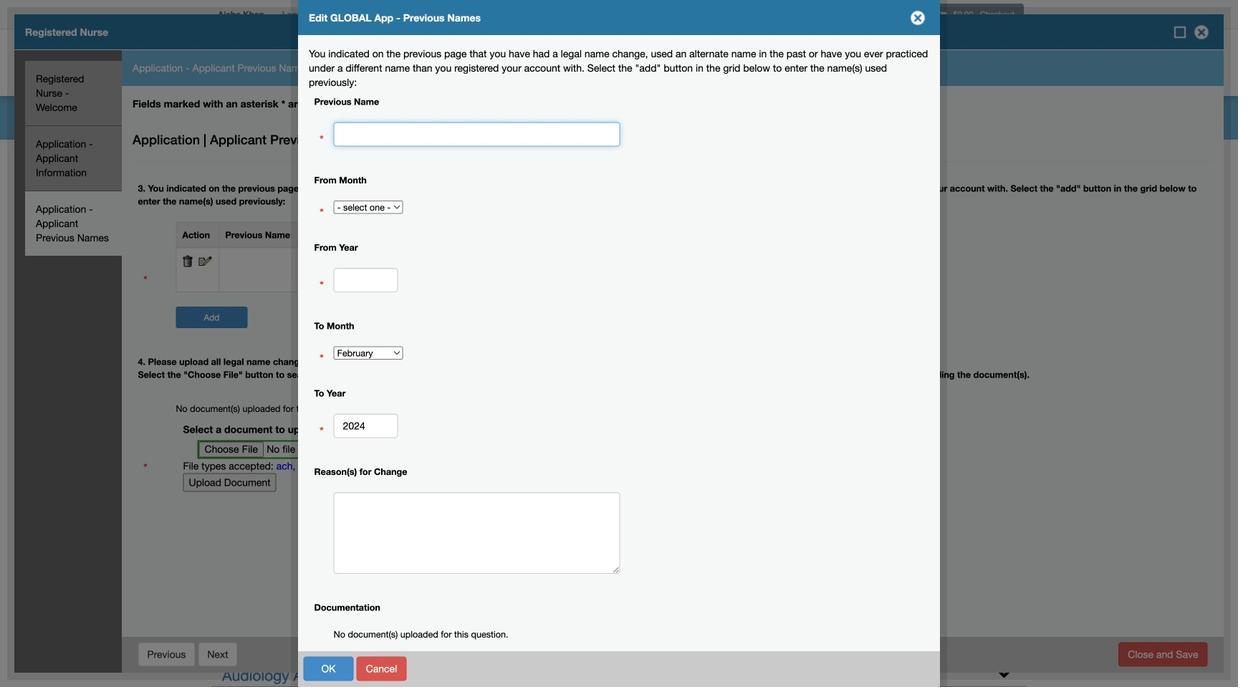 Task type: describe. For each thing, give the bounding box(es) containing it.
1 horizontal spatial close window image
[[1190, 21, 1213, 44]]

maximize/minimize image
[[1173, 25, 1188, 39]]

edit this row image
[[199, 257, 213, 266]]



Task type: locate. For each thing, give the bounding box(es) containing it.
None text field
[[334, 122, 620, 147]]

delete this row image
[[182, 256, 194, 267]]

0 horizontal spatial close window image
[[907, 6, 930, 29]]

None button
[[138, 642, 195, 667], [198, 642, 238, 667], [1119, 642, 1208, 667], [304, 657, 354, 681], [356, 657, 407, 681], [138, 642, 195, 667], [198, 642, 238, 667], [1119, 642, 1208, 667], [304, 657, 354, 681], [356, 657, 407, 681]]

None text field
[[334, 268, 398, 292], [334, 414, 398, 438], [334, 492, 620, 574], [334, 268, 398, 292], [334, 414, 398, 438], [334, 492, 620, 574]]

close window image
[[907, 6, 930, 29], [1190, 21, 1213, 44]]



